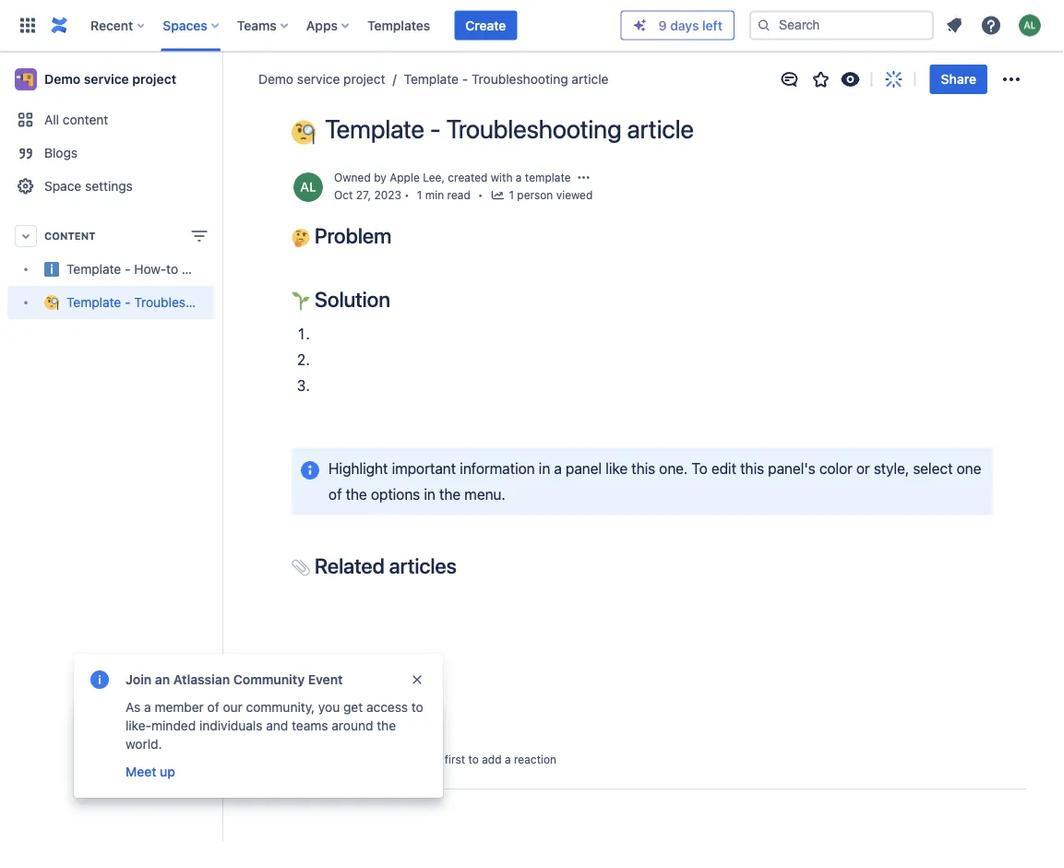 Task type: locate. For each thing, give the bounding box(es) containing it.
troubleshooting
[[472, 72, 568, 87], [446, 114, 622, 144], [134, 295, 231, 310]]

0 vertical spatial article
[[572, 72, 609, 87]]

created
[[448, 171, 488, 184]]

community,
[[246, 700, 315, 715]]

0 horizontal spatial this
[[631, 460, 655, 478]]

27,
[[356, 189, 371, 202]]

0 horizontal spatial project
[[132, 72, 176, 87]]

:seedling: image
[[292, 292, 310, 311]]

you don't have the right permissions; talk to your admin about adjusting them.
[[126, 748, 417, 782]]

template - troubleshooting article link down template - how-to guide
[[7, 286, 271, 319]]

be
[[408, 753, 422, 766]]

2 service from the left
[[297, 72, 340, 87]]

1 vertical spatial dismiss image
[[410, 721, 425, 736]]

troubleshooting down guide
[[134, 295, 231, 310]]

teams
[[237, 18, 277, 33]]

template down template - how-to guide link
[[66, 295, 121, 310]]

as
[[126, 700, 141, 715]]

- up "lee"
[[430, 114, 441, 144]]

a
[[516, 171, 522, 184], [554, 460, 562, 478], [144, 700, 151, 715], [226, 720, 233, 736], [505, 753, 511, 766]]

1 horizontal spatial service
[[297, 72, 340, 87]]

2 vertical spatial article
[[234, 295, 271, 310]]

demo service project down global "element"
[[258, 72, 385, 87]]

tree containing template - how-to guide
[[7, 253, 271, 319]]

0 vertical spatial you
[[318, 700, 340, 715]]

space settings
[[44, 179, 133, 194]]

in
[[539, 460, 550, 478], [424, 485, 436, 503]]

of down highlight
[[329, 485, 342, 503]]

to
[[166, 262, 178, 277], [411, 700, 423, 715], [375, 748, 387, 763], [468, 753, 479, 766]]

2 1 from the left
[[509, 189, 514, 202]]

1 person viewed button
[[490, 187, 593, 205]]

0 horizontal spatial article
[[234, 295, 271, 310]]

1 1 from the left
[[417, 189, 422, 202]]

template - troubleshooting article link
[[385, 70, 609, 89], [7, 286, 271, 319]]

1 for 1 min read
[[417, 189, 422, 202]]

copy image
[[388, 288, 411, 310], [455, 554, 477, 576]]

template up by
[[325, 114, 424, 144]]

1 inside button
[[509, 189, 514, 202]]

info image
[[89, 669, 111, 691]]

0 horizontal spatial service
[[84, 72, 129, 87]]

service down global "element"
[[297, 72, 340, 87]]

the down highlight
[[346, 485, 367, 503]]

troubleshooting down create link
[[472, 72, 568, 87]]

collapse sidebar image
[[201, 61, 242, 98]]

admin
[[126, 766, 162, 782]]

1 horizontal spatial article
[[572, 72, 609, 87]]

1 horizontal spatial project
[[343, 72, 385, 87]]

copy image for related articles
[[455, 554, 477, 576]]

0 horizontal spatial copy image
[[388, 288, 411, 310]]

1 demo service project from the left
[[44, 72, 176, 87]]

tree
[[7, 253, 271, 319]]

more actions image
[[1000, 68, 1023, 90]]

access
[[366, 700, 408, 715]]

in down 'important'
[[424, 485, 436, 503]]

article inside 'space' element
[[234, 295, 271, 310]]

the right be
[[425, 753, 442, 766]]

of
[[329, 485, 342, 503], [207, 700, 219, 715]]

2 project from the left
[[343, 72, 385, 87]]

of left our
[[207, 700, 219, 715]]

to right access
[[411, 700, 423, 715]]

to inside 'space' element
[[166, 262, 178, 277]]

we
[[126, 720, 145, 736]]

a right with
[[516, 171, 522, 184]]

owned
[[334, 171, 371, 184]]

0 vertical spatial of
[[329, 485, 342, 503]]

you inside as a member of our community, you get access to like-minded individuals and teams around the world.
[[318, 700, 340, 715]]

apple
[[390, 171, 420, 184]]

1 horizontal spatial 1
[[509, 189, 514, 202]]

:thinking: image
[[292, 229, 310, 247], [292, 229, 310, 247]]

project up all content link
[[132, 72, 176, 87]]

viewed
[[556, 189, 593, 202]]

banner
[[0, 0, 1063, 52]]

this right edit
[[740, 460, 764, 478]]

2 demo from the left
[[258, 72, 294, 87]]

1 vertical spatial template - troubleshooting article link
[[7, 286, 271, 319]]

2 horizontal spatial article
[[627, 114, 694, 144]]

1 horizontal spatial demo service project
[[258, 72, 385, 87]]

service
[[84, 72, 129, 87], [297, 72, 340, 87]]

a right as
[[144, 700, 151, 715]]

meet up button
[[124, 761, 177, 784]]

1 down with
[[509, 189, 514, 202]]

this right like
[[631, 460, 655, 478]]

premium icon image
[[633, 18, 648, 33]]

1 vertical spatial in
[[424, 485, 436, 503]]

1 vertical spatial of
[[207, 700, 219, 715]]

demo up all
[[44, 72, 81, 87]]

create
[[465, 18, 506, 33]]

of inside as a member of our community, you get access to like-minded individuals and teams around the world.
[[207, 700, 219, 715]]

you for community,
[[318, 700, 340, 715]]

the up adjusting
[[217, 748, 236, 763]]

to left guide
[[166, 262, 178, 277]]

templates
[[367, 18, 430, 33]]

event
[[308, 672, 343, 688]]

template - troubleshooting article up with
[[325, 114, 694, 144]]

you left get
[[318, 700, 340, 715]]

-
[[462, 72, 468, 87], [430, 114, 441, 144], [125, 262, 131, 277], [125, 295, 131, 310]]

template - troubleshooting article down create link
[[404, 72, 609, 87]]

demo right the collapse sidebar image on the left top of the page
[[258, 72, 294, 87]]

help icon image
[[980, 14, 1002, 36]]

the down access
[[377, 718, 396, 734]]

0 horizontal spatial of
[[207, 700, 219, 715]]

around
[[332, 718, 373, 734]]

1 horizontal spatial you
[[318, 700, 340, 715]]

service up all content link
[[84, 72, 129, 87]]

0 horizontal spatial demo
[[44, 72, 81, 87]]

1 dismiss image from the top
[[410, 673, 425, 688]]

create
[[183, 720, 223, 736]]

1 service from the left
[[84, 72, 129, 87]]

don't
[[151, 748, 182, 763]]

:face_with_monocle: image
[[292, 120, 316, 144]]

1 horizontal spatial of
[[329, 485, 342, 503]]

min
[[425, 189, 444, 202]]

a left the panel
[[554, 460, 562, 478]]

for
[[271, 720, 288, 736]]

page
[[236, 720, 267, 736]]

color
[[819, 460, 853, 478]]

template - troubleshooting article link down create link
[[385, 70, 609, 89]]

1 for 1 person viewed
[[509, 189, 514, 202]]

style,
[[874, 460, 909, 478]]

article
[[572, 72, 609, 87], [627, 114, 694, 144], [234, 295, 271, 310]]

template - troubleshooting article down how-
[[66, 295, 271, 310]]

0 vertical spatial in
[[539, 460, 550, 478]]

with a template button
[[491, 169, 571, 186]]

9 days left button
[[622, 12, 734, 39]]

2 this from the left
[[740, 460, 764, 478]]

apps
[[306, 18, 338, 33]]

permissions;
[[271, 748, 346, 763]]

0 horizontal spatial 1
[[417, 189, 422, 202]]

solution
[[310, 287, 390, 312]]

space settings link
[[7, 170, 214, 203]]

demo service project
[[44, 72, 176, 87], [258, 72, 385, 87]]

demo service project inside 'space' element
[[44, 72, 176, 87]]

0 vertical spatial template - troubleshooting article link
[[385, 70, 609, 89]]

the inside as a member of our community, you get access to like-minded individuals and teams around the world.
[[377, 718, 396, 734]]

community
[[233, 672, 305, 688]]

demo service project link up all content link
[[7, 61, 214, 98]]

2 vertical spatial template - troubleshooting article
[[66, 295, 271, 310]]

copy image down copy icon
[[388, 288, 411, 310]]

days
[[670, 18, 699, 33]]

1 vertical spatial you
[[292, 720, 314, 736]]

0 horizontal spatial demo service project link
[[7, 61, 214, 98]]

1 horizontal spatial in
[[539, 460, 550, 478]]

confluence image
[[48, 14, 70, 36], [48, 14, 70, 36]]

by
[[374, 171, 387, 184]]

troubleshooting up with a template button
[[446, 114, 622, 144]]

2 dismiss image from the top
[[410, 721, 425, 736]]

tree inside 'space' element
[[7, 253, 271, 319]]

0 horizontal spatial in
[[424, 485, 436, 503]]

:seedling: image
[[292, 292, 310, 311]]

:face_with_monocle: image
[[292, 120, 316, 144]]

options
[[371, 485, 420, 503]]

template
[[404, 72, 459, 87], [325, 114, 424, 144], [66, 262, 121, 277], [66, 295, 121, 310]]

them.
[[261, 766, 295, 782]]

0 vertical spatial dismiss image
[[410, 673, 425, 688]]

to
[[692, 460, 708, 478]]

demo service project up all content link
[[44, 72, 176, 87]]

1 vertical spatial copy image
[[455, 554, 477, 576]]

demo service project link down global "element"
[[258, 70, 385, 89]]

to right talk
[[375, 748, 387, 763]]

you right for
[[292, 720, 314, 736]]

1 demo from the left
[[44, 72, 81, 87]]

0 horizontal spatial you
[[292, 720, 314, 736]]

1 project from the left
[[132, 72, 176, 87]]

highlight
[[329, 460, 388, 478]]

2 vertical spatial troubleshooting
[[134, 295, 231, 310]]

minded
[[151, 718, 196, 734]]

template - troubleshooting article
[[404, 72, 609, 87], [325, 114, 694, 144], [66, 295, 271, 310]]

share
[[941, 72, 976, 87]]

0 vertical spatial copy image
[[388, 288, 411, 310]]

1 horizontal spatial demo
[[258, 72, 294, 87]]

project down templates link
[[343, 72, 385, 87]]

settings
[[85, 179, 133, 194]]

1 horizontal spatial template - troubleshooting article link
[[385, 70, 609, 89]]

copy image down "menu."
[[455, 554, 477, 576]]

in left the panel
[[539, 460, 550, 478]]

1 horizontal spatial this
[[740, 460, 764, 478]]

you
[[318, 700, 340, 715], [292, 720, 314, 736]]

1 left the min
[[417, 189, 422, 202]]

all
[[44, 112, 59, 127]]

have
[[186, 748, 214, 763]]

dismiss image
[[410, 673, 425, 688], [410, 721, 425, 736]]

1 horizontal spatial demo service project link
[[258, 70, 385, 89]]

0 horizontal spatial demo service project
[[44, 72, 176, 87]]

information
[[460, 460, 535, 478]]

1 horizontal spatial copy image
[[455, 554, 477, 576]]

with
[[491, 171, 513, 184]]

space element
[[0, 52, 271, 843]]



Task type: describe. For each thing, give the bounding box(es) containing it.
appswitcher icon image
[[17, 14, 39, 36]]

copy image for solution
[[388, 288, 411, 310]]

- down create link
[[462, 72, 468, 87]]

template - how-to guide
[[66, 262, 215, 277]]

get
[[343, 700, 363, 715]]

to left add at bottom
[[468, 753, 479, 766]]

template
[[525, 171, 571, 184]]

oct 27, 2023
[[334, 189, 402, 202]]

be the first to add a reaction
[[408, 753, 557, 766]]

star image
[[810, 68, 832, 90]]

like-
[[126, 718, 151, 734]]

blogs
[[44, 145, 78, 161]]

meet up
[[126, 765, 175, 780]]

1 vertical spatial template - troubleshooting article
[[325, 114, 694, 144]]

individuals
[[199, 718, 263, 734]]

copy image
[[390, 224, 412, 246]]

add
[[482, 753, 502, 766]]

like
[[606, 460, 628, 478]]

all content link
[[7, 103, 214, 137]]

panel's
[[768, 460, 816, 478]]

spaces
[[163, 18, 207, 33]]

oct
[[334, 189, 353, 202]]

9
[[659, 18, 667, 33]]

menu.
[[464, 485, 506, 503]]

2 demo service project from the left
[[258, 72, 385, 87]]

global element
[[11, 0, 621, 51]]

teams button
[[231, 11, 295, 40]]

your
[[390, 748, 417, 763]]

an
[[155, 672, 170, 688]]

0 vertical spatial template - troubleshooting article
[[404, 72, 609, 87]]

stop watching image
[[840, 68, 862, 90]]

service inside 'space' element
[[84, 72, 129, 87]]

Search field
[[749, 11, 934, 40]]

edit
[[711, 460, 736, 478]]

important
[[392, 460, 456, 478]]

about
[[165, 766, 200, 782]]

world.
[[126, 737, 162, 752]]

1 this from the left
[[631, 460, 655, 478]]

a inside "highlight important information in a panel like this one. to edit this panel's color or style, select one of the options in the menu."
[[554, 460, 562, 478]]

a inside as a member of our community, you get access to like-minded individuals and teams around the world.
[[144, 700, 151, 715]]

demo inside 'space' element
[[44, 72, 81, 87]]

1 person viewed
[[509, 189, 593, 202]]

apps button
[[301, 11, 356, 40]]

or
[[856, 460, 870, 478]]

owned by apple lee , created with a template
[[334, 171, 571, 184]]

up
[[160, 765, 175, 780]]

content
[[44, 230, 96, 242]]

troubleshooting inside 'space' element
[[134, 295, 231, 310]]

you
[[126, 748, 148, 763]]

recent button
[[85, 11, 152, 40]]

talk
[[350, 748, 371, 763]]

panel
[[566, 460, 602, 478]]

- left how-
[[125, 262, 131, 277]]

manage page ownership image
[[576, 170, 591, 185]]

spaces button
[[157, 11, 226, 40]]

join an atlassian community event
[[126, 672, 343, 688]]

share button
[[930, 65, 988, 94]]

,
[[442, 171, 445, 184]]

template down templates link
[[404, 72, 459, 87]]

atlassian
[[173, 672, 230, 688]]

and
[[266, 718, 288, 734]]

project inside 'space' element
[[132, 72, 176, 87]]

member
[[155, 700, 204, 715]]

how-
[[134, 262, 166, 277]]

banner containing recent
[[0, 0, 1063, 52]]

reaction
[[514, 753, 557, 766]]

apple lee link
[[390, 171, 442, 184]]

:paperclip: image
[[292, 559, 310, 577]]

quick summary image
[[883, 68, 905, 90]]

content button
[[7, 220, 214, 253]]

change view image
[[188, 225, 210, 247]]

the left "menu."
[[439, 485, 461, 503]]

space
[[44, 179, 81, 194]]

9 days left
[[659, 18, 723, 33]]

to inside the you don't have the right permissions; talk to your admin about adjusting them.
[[375, 748, 387, 763]]

first
[[445, 753, 465, 766]]

as a member of our community, you get access to like-minded individuals and teams around the world.
[[126, 700, 423, 752]]

of inside "highlight important information in a panel like this one. to edit this panel's color or style, select one of the options in the menu."
[[329, 485, 342, 503]]

select
[[913, 460, 953, 478]]

your profile and preferences image
[[1019, 14, 1041, 36]]

dismiss image for join an atlassian community event
[[410, 673, 425, 688]]

1 vertical spatial article
[[627, 114, 694, 144]]

a down our
[[226, 720, 233, 736]]

lee
[[423, 171, 442, 184]]

template - how-to guide link
[[7, 253, 215, 286]]

0 vertical spatial troubleshooting
[[472, 72, 568, 87]]

can't
[[148, 720, 180, 736]]

left
[[702, 18, 723, 33]]

articles
[[389, 553, 457, 578]]

blogs link
[[7, 137, 214, 170]]

notification icon image
[[943, 14, 965, 36]]

meet
[[126, 765, 156, 780]]

panel info image
[[299, 459, 321, 482]]

- down template - how-to guide
[[125, 295, 131, 310]]

apple lee image
[[293, 173, 323, 202]]

we can't create a page for you
[[126, 720, 314, 736]]

0 horizontal spatial template - troubleshooting article link
[[7, 286, 271, 319]]

teams
[[292, 718, 328, 734]]

a right add at bottom
[[505, 753, 511, 766]]

the inside the you don't have the right permissions; talk to your admin about adjusting them.
[[217, 748, 236, 763]]

highlight important information in a panel like this one. to edit this panel's color or style, select one of the options in the menu.
[[329, 460, 985, 503]]

one
[[957, 460, 981, 478]]

create link
[[454, 11, 517, 40]]

search image
[[757, 18, 772, 33]]

to inside as a member of our community, you get access to like-minded individuals and teams around the world.
[[411, 700, 423, 715]]

you for for
[[292, 720, 314, 736]]

:paperclip: image
[[292, 559, 310, 577]]

all content
[[44, 112, 108, 127]]

template - troubleshooting article inside 'space' element
[[66, 295, 271, 310]]

template down content dropdown button
[[66, 262, 121, 277]]

1 vertical spatial troubleshooting
[[446, 114, 622, 144]]

guide
[[182, 262, 215, 277]]

related
[[315, 553, 385, 578]]

1 min read
[[417, 189, 470, 202]]

our
[[223, 700, 243, 715]]

problem
[[310, 223, 391, 248]]

dismiss image for we can't create a page for you
[[410, 721, 425, 736]]



Task type: vqa. For each thing, say whether or not it's contained in the screenshot.
:information_source: image
no



